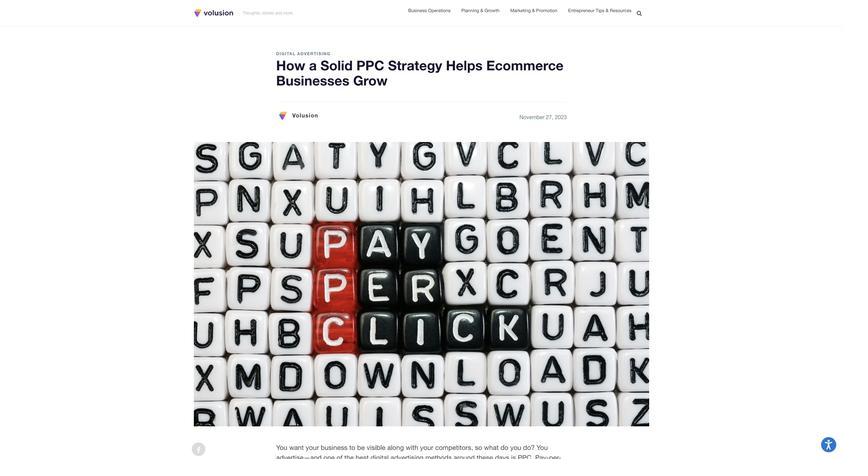Task type: locate. For each thing, give the bounding box(es) containing it.
thoughts,
[[243, 11, 261, 15]]

business operations
[[409, 8, 451, 13]]

you want your business to be visible along with your competitors, so what do you do? you advertise—and one of the best digital advertising methods around these days is ppc. pay-per
[[276, 444, 562, 460]]

& right marketing
[[533, 8, 535, 13]]

promotion
[[537, 8, 558, 13]]

0 horizontal spatial your
[[306, 444, 319, 452]]

1 horizontal spatial you
[[537, 444, 548, 452]]

marketing
[[511, 8, 531, 13]]

tips
[[596, 8, 605, 13]]

do?
[[524, 444, 535, 452]]

your right with
[[421, 444, 434, 452]]

0 horizontal spatial you
[[276, 444, 288, 452]]

around
[[454, 454, 475, 460]]

2 you from the left
[[537, 444, 548, 452]]

1 horizontal spatial your
[[421, 444, 434, 452]]

entrepreneur
[[569, 8, 595, 13]]

digital
[[276, 51, 296, 56]]

your
[[306, 444, 319, 452], [421, 444, 434, 452]]

visible
[[367, 444, 386, 452]]

you
[[511, 444, 522, 452]]

volusion link
[[276, 109, 319, 122]]

these
[[477, 454, 494, 460]]

stories
[[262, 11, 274, 15]]

& right tips
[[606, 8, 609, 13]]

facebook image
[[197, 447, 201, 454]]

growth
[[485, 8, 500, 13]]

digital advertising how a solid ppc strategy helps ecommerce businesses grow
[[276, 51, 564, 89]]

1 your from the left
[[306, 444, 319, 452]]

grow
[[354, 72, 388, 89]]

& left growth
[[481, 8, 484, 13]]

entrepreneur tips & resources link
[[569, 7, 632, 15]]

advertising
[[391, 454, 424, 460]]

entrepreneur tips & resources
[[569, 8, 632, 13]]

open accessibe: accessibility options, statement and help image
[[826, 440, 833, 450]]

thoughts, stories and more.
[[243, 11, 294, 15]]

27,
[[547, 114, 554, 120]]

best
[[356, 454, 369, 460]]

1 you from the left
[[276, 444, 288, 452]]

you up pay-
[[537, 444, 548, 452]]

planning
[[462, 8, 480, 13]]

&
[[481, 8, 484, 13], [533, 8, 535, 13], [606, 8, 609, 13]]

a
[[309, 57, 317, 73]]

1 horizontal spatial &
[[533, 8, 535, 13]]

ecommerce
[[487, 57, 564, 73]]

2023
[[555, 114, 567, 120]]

you left want
[[276, 444, 288, 452]]

your right want
[[306, 444, 319, 452]]

planning & growth link
[[462, 7, 500, 15]]

you
[[276, 444, 288, 452], [537, 444, 548, 452]]

0 horizontal spatial &
[[481, 8, 484, 13]]



Task type: describe. For each thing, give the bounding box(es) containing it.
november
[[520, 114, 545, 120]]

days
[[495, 454, 510, 460]]

solid
[[321, 57, 353, 73]]

search image
[[637, 10, 642, 16]]

do
[[501, 444, 509, 452]]

helps
[[446, 57, 483, 73]]

be
[[358, 444, 365, 452]]

more.
[[283, 11, 294, 15]]

and
[[275, 11, 282, 15]]

with
[[406, 444, 419, 452]]

2 horizontal spatial &
[[606, 8, 609, 13]]

is
[[512, 454, 517, 460]]

along
[[388, 444, 404, 452]]

business operations link
[[409, 7, 451, 15]]

methods
[[426, 454, 452, 460]]

business
[[321, 444, 348, 452]]

to
[[350, 444, 356, 452]]

marketing & promotion
[[511, 8, 558, 13]]

the
[[345, 454, 354, 460]]

advertising
[[298, 51, 331, 56]]

pay-
[[536, 454, 550, 460]]

one
[[324, 454, 335, 460]]

so
[[475, 444, 483, 452]]

resources
[[610, 8, 632, 13]]

business
[[409, 8, 427, 13]]

2 your from the left
[[421, 444, 434, 452]]

planning & growth
[[462, 8, 500, 13]]

advertise—and
[[276, 454, 322, 460]]

operations
[[428, 8, 451, 13]]

& for planning
[[481, 8, 484, 13]]

want
[[290, 444, 304, 452]]

what
[[485, 444, 499, 452]]

marketing & promotion link
[[511, 7, 558, 15]]

competitors,
[[436, 444, 474, 452]]

businesses
[[276, 72, 350, 89]]

how
[[276, 57, 306, 73]]

digital
[[371, 454, 389, 460]]

strategy
[[388, 57, 443, 73]]

volusion
[[293, 112, 319, 119]]

of
[[337, 454, 343, 460]]

ppc
[[357, 57, 385, 73]]

ppc.
[[518, 454, 534, 460]]

& for marketing
[[533, 8, 535, 13]]

november 27, 2023
[[520, 114, 567, 120]]

how a solid ppc strategy helps ecommerce businesses grow image
[[194, 142, 650, 427]]



Task type: vqa. For each thing, say whether or not it's contained in the screenshot.
top have
no



